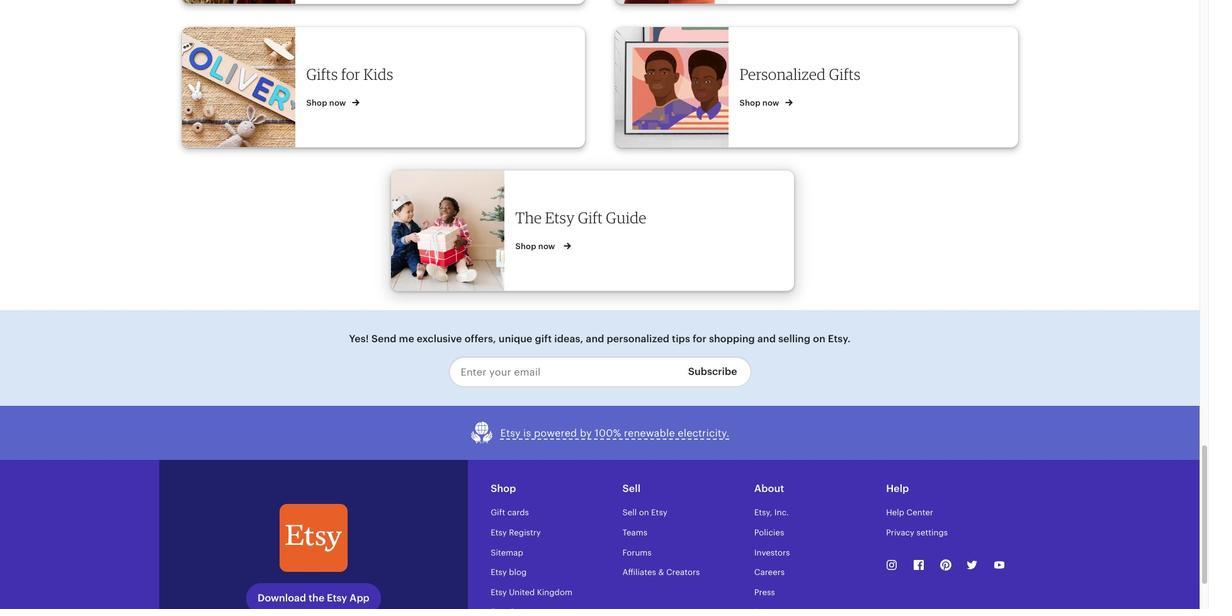 Task type: vqa. For each thing, say whether or not it's contained in the screenshot.
'Gifts' to the left
yes



Task type: describe. For each thing, give the bounding box(es) containing it.
shopping
[[709, 333, 755, 345]]

2 gifts from the left
[[829, 65, 861, 84]]

gifts for kids
[[306, 65, 394, 84]]

subscribe
[[688, 366, 737, 378]]

0 horizontal spatial gift
[[491, 509, 505, 518]]

0 horizontal spatial for
[[341, 65, 360, 84]]

shop now for personalized
[[740, 98, 782, 108]]

personalized gifts
[[740, 65, 861, 84]]

offers,
[[465, 333, 496, 345]]

shop for the
[[516, 242, 536, 252]]

kingdom
[[537, 588, 572, 598]]

affiliates & creators
[[623, 568, 700, 578]]

download the etsy app
[[258, 593, 370, 605]]

shop for personalized
[[740, 98, 761, 108]]

renewable
[[624, 428, 675, 440]]

privacy
[[886, 529, 915, 538]]

teams link
[[623, 529, 648, 538]]

policies
[[754, 529, 784, 538]]

the
[[516, 209, 542, 228]]

etsy.
[[828, 333, 851, 345]]

etsy is powered by 100% renewable electricity. button
[[470, 422, 730, 446]]

1 and from the left
[[586, 333, 604, 345]]

selling
[[778, 333, 811, 345]]

blog
[[509, 568, 527, 578]]

100%
[[595, 428, 621, 440]]

personalized
[[740, 65, 826, 84]]

exclusive
[[417, 333, 462, 345]]

affiliates
[[623, 568, 656, 578]]

teams
[[623, 529, 648, 538]]

me
[[399, 333, 414, 345]]

guide
[[606, 209, 647, 228]]

ideas,
[[554, 333, 584, 345]]

investors link
[[754, 548, 790, 558]]

creators
[[666, 568, 700, 578]]

press link
[[754, 588, 775, 598]]

app
[[350, 593, 370, 605]]

forums link
[[623, 548, 652, 558]]

privacy settings link
[[886, 529, 948, 538]]

etsy, inc.
[[754, 509, 789, 518]]

forums
[[623, 548, 652, 558]]

cards
[[507, 509, 529, 518]]

tips
[[672, 333, 690, 345]]

etsy blog
[[491, 568, 527, 578]]

settings
[[917, 529, 948, 538]]

now for personalized
[[763, 98, 780, 108]]

now for gifts
[[329, 98, 346, 108]]

sell on etsy
[[623, 509, 667, 518]]

etsy is powered by 100% renewable electricity.
[[500, 428, 730, 440]]

kids
[[363, 65, 394, 84]]

electricity.
[[678, 428, 730, 440]]

1 horizontal spatial on
[[813, 333, 826, 345]]

personalized
[[607, 333, 670, 345]]

etsy,
[[754, 509, 772, 518]]

yes!
[[349, 333, 369, 345]]

sitemap
[[491, 548, 523, 558]]

2 and from the left
[[758, 333, 776, 345]]

download
[[258, 593, 306, 605]]

etsy registry
[[491, 529, 541, 538]]

etsy united kingdom
[[491, 588, 572, 598]]



Task type: locate. For each thing, give the bounding box(es) containing it.
affiliates & creators link
[[623, 568, 700, 578]]

gift
[[578, 209, 603, 228], [491, 509, 505, 518]]

1 vertical spatial sell
[[623, 509, 637, 518]]

now for the
[[538, 242, 555, 252]]

sell up the "sell on etsy" link
[[623, 483, 641, 495]]

gifts right the personalized
[[829, 65, 861, 84]]

and left selling
[[758, 333, 776, 345]]

&
[[658, 568, 664, 578]]

shop for gifts
[[306, 98, 327, 108]]

help
[[886, 483, 909, 495], [886, 509, 905, 518]]

0 horizontal spatial on
[[639, 509, 649, 518]]

sitemap link
[[491, 548, 523, 558]]

investors
[[754, 548, 790, 558]]

Enter your email field
[[449, 357, 679, 388]]

powered
[[534, 428, 577, 440]]

policies link
[[754, 529, 784, 538]]

shop
[[306, 98, 327, 108], [740, 98, 761, 108], [516, 242, 536, 252], [491, 483, 516, 495]]

1 help from the top
[[886, 483, 909, 495]]

etsy
[[545, 209, 575, 228], [500, 428, 521, 440], [651, 509, 667, 518], [491, 529, 507, 538], [491, 568, 507, 578], [491, 588, 507, 598], [327, 593, 347, 605]]

sell
[[623, 483, 641, 495], [623, 509, 637, 518]]

etsy, inc. link
[[754, 509, 789, 518]]

now down the personalized
[[763, 98, 780, 108]]

sell up teams
[[623, 509, 637, 518]]

now down the
[[538, 242, 555, 252]]

0 vertical spatial help
[[886, 483, 909, 495]]

united
[[509, 588, 535, 598]]

shop now down the
[[516, 242, 557, 252]]

sell for sell
[[623, 483, 641, 495]]

by
[[580, 428, 592, 440]]

0 horizontal spatial gifts
[[306, 65, 338, 84]]

careers
[[754, 568, 785, 578]]

etsy united kingdom link
[[491, 588, 572, 598]]

subscribe button
[[679, 357, 751, 388]]

etsy blog link
[[491, 568, 527, 578]]

inc.
[[775, 509, 789, 518]]

shop down the personalized
[[740, 98, 761, 108]]

0 horizontal spatial shop now
[[306, 98, 348, 108]]

help for help center
[[886, 509, 905, 518]]

2 sell from the top
[[623, 509, 637, 518]]

shop now for gifts
[[306, 98, 348, 108]]

0 vertical spatial for
[[341, 65, 360, 84]]

now
[[329, 98, 346, 108], [763, 98, 780, 108], [538, 242, 555, 252]]

etsy inside button
[[500, 428, 521, 440]]

1 horizontal spatial for
[[693, 333, 707, 345]]

about
[[754, 483, 784, 495]]

1 horizontal spatial gifts
[[829, 65, 861, 84]]

1 horizontal spatial now
[[538, 242, 555, 252]]

on up teams
[[639, 509, 649, 518]]

gift
[[535, 333, 552, 345]]

1 gifts from the left
[[306, 65, 338, 84]]

on left etsy.
[[813, 333, 826, 345]]

1 vertical spatial help
[[886, 509, 905, 518]]

download the etsy app link
[[246, 584, 381, 610]]

help center
[[886, 509, 933, 518]]

1 vertical spatial on
[[639, 509, 649, 518]]

is
[[523, 428, 531, 440]]

the
[[309, 593, 325, 605]]

shop now for the
[[516, 242, 557, 252]]

center
[[907, 509, 933, 518]]

1 vertical spatial gift
[[491, 509, 505, 518]]

for left kids
[[341, 65, 360, 84]]

help up help center "link" on the bottom right of page
[[886, 483, 909, 495]]

gifts
[[306, 65, 338, 84], [829, 65, 861, 84]]

help center link
[[886, 509, 933, 518]]

1 vertical spatial for
[[693, 333, 707, 345]]

the etsy gift guide
[[516, 209, 647, 228]]

help for help
[[886, 483, 909, 495]]

now down gifts for kids
[[329, 98, 346, 108]]

unique
[[499, 333, 533, 345]]

sell for sell on etsy
[[623, 509, 637, 518]]

0 vertical spatial gift
[[578, 209, 603, 228]]

1 horizontal spatial and
[[758, 333, 776, 345]]

on
[[813, 333, 826, 345], [639, 509, 649, 518]]

etsy inside 'link'
[[327, 593, 347, 605]]

1 sell from the top
[[623, 483, 641, 495]]

0 vertical spatial on
[[813, 333, 826, 345]]

for
[[341, 65, 360, 84], [693, 333, 707, 345]]

0 vertical spatial sell
[[623, 483, 641, 495]]

shop now
[[306, 98, 348, 108], [740, 98, 782, 108], [516, 242, 557, 252]]

2 horizontal spatial shop now
[[740, 98, 782, 108]]

registry
[[509, 529, 541, 538]]

2 help from the top
[[886, 509, 905, 518]]

0 horizontal spatial and
[[586, 333, 604, 345]]

press
[[754, 588, 775, 598]]

1 horizontal spatial shop now
[[516, 242, 557, 252]]

privacy settings
[[886, 529, 948, 538]]

2 horizontal spatial now
[[763, 98, 780, 108]]

shop now down gifts for kids
[[306, 98, 348, 108]]

shop now down the personalized
[[740, 98, 782, 108]]

shop up gift cards link
[[491, 483, 516, 495]]

gifts left kids
[[306, 65, 338, 84]]

careers link
[[754, 568, 785, 578]]

help up privacy
[[886, 509, 905, 518]]

shop down the
[[516, 242, 536, 252]]

gift cards link
[[491, 509, 529, 518]]

send
[[371, 333, 397, 345]]

gift left guide
[[578, 209, 603, 228]]

shop down gifts for kids
[[306, 98, 327, 108]]

gift cards
[[491, 509, 529, 518]]

sell on etsy link
[[623, 509, 667, 518]]

etsy registry link
[[491, 529, 541, 538]]

1 horizontal spatial gift
[[578, 209, 603, 228]]

and
[[586, 333, 604, 345], [758, 333, 776, 345]]

yes! send me exclusive offers, unique gift ideas, and personalized tips for shopping and selling on etsy.
[[349, 333, 851, 345]]

for right tips
[[693, 333, 707, 345]]

gift left cards
[[491, 509, 505, 518]]

and right ideas,
[[586, 333, 604, 345]]

0 horizontal spatial now
[[329, 98, 346, 108]]



